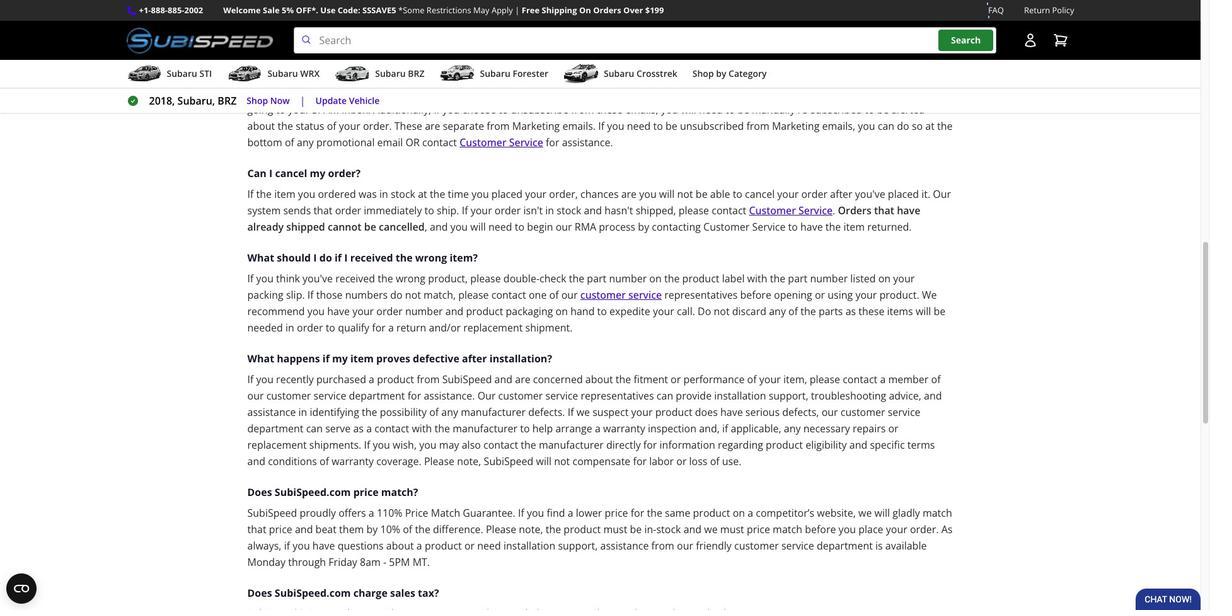 Task type: locate. For each thing, give the bounding box(es) containing it.
1 vertical spatial note,
[[519, 523, 543, 537]]

4 subaru from the left
[[480, 68, 511, 80]]

2 must from the left
[[721, 523, 745, 537]]

representatives before opening or using your product. we recommend you have your order number and product packaging on hand to expedite your call. do not discard any of the parts as these items will be needed in order to qualify for a return and/or replacement shipment.
[[248, 288, 946, 335]]

item left the returned.
[[844, 220, 865, 234]]

i down cannot at left
[[344, 251, 348, 265]]

1 horizontal spatial information
[[660, 438, 716, 452]]

contact inside page on our site. enter your information and see real-time tracking information regarding your order. additionally, you will receive e-mail notifications regarding your order. please make sure that these e-mails are not going to your spam inbox. additionally, if you choose to unsubscribe from these emails, you will need to be manually re-subscribed to be alerted about the status of your order. these are separate from marketing emails. if you need to be unsubscribed from marketing emails, you can do so at the bottom of any promotional email or contact
[[423, 136, 457, 150]]

possibility
[[380, 406, 427, 419]]

1 what from the top
[[248, 251, 274, 265]]

your up the isn't
[[525, 187, 547, 201]]

information down follow
[[248, 86, 303, 100]]

5 subaru from the left
[[604, 68, 635, 80]]

3 subaru from the left
[[375, 68, 406, 80]]

marketing down re-
[[772, 119, 820, 133]]

order. as
[[911, 523, 953, 537]]

our for assistance.
[[478, 389, 496, 403]]

gladly match
[[893, 507, 953, 520]]

shop right enter
[[693, 68, 714, 80]]

0 vertical spatial our
[[934, 187, 952, 201]]

do right numbers on the left of page
[[391, 288, 403, 302]]

in inside representatives before opening or using your product. we recommend you have your order number and product packaging on hand to expedite your call. do not discard any of the parts as these items will be needed in order to qualify for a return and/or replacement shipment.
[[286, 321, 294, 335]]

e- down tracking
[[875, 86, 884, 100]]

0 horizontal spatial with
[[412, 422, 432, 436]]

1 vertical spatial do
[[320, 251, 332, 265]]

and left conditions
[[248, 455, 266, 469]]

subaru
[[167, 68, 197, 80], [268, 68, 298, 80], [375, 68, 406, 80], [480, 68, 511, 80], [604, 68, 635, 80]]

open widget image
[[6, 574, 37, 604]]

have up the returned.
[[898, 204, 921, 218]]

1 vertical spatial support,
[[558, 539, 598, 553]]

a down suspect
[[595, 422, 601, 436]]

0 horizontal spatial replacement
[[248, 438, 307, 452]]

brz inside subaru brz dropdown button
[[408, 68, 425, 80]]

order up cannot at left
[[335, 204, 361, 218]]

was
[[359, 187, 377, 201]]

0 horizontal spatial representatives
[[581, 389, 654, 403]]

contact right the or at top left
[[423, 136, 457, 150]]

subaru inside subaru wrx dropdown button
[[268, 68, 298, 80]]

1 e- from the left
[[544, 86, 553, 100]]

what
[[248, 251, 274, 265], [248, 352, 274, 366]]

that up subscribed at the top right
[[825, 86, 844, 100]]

1 horizontal spatial as
[[846, 305, 857, 319]]

subaru inside subaru forester dropdown button
[[480, 68, 511, 80]]

number
[[609, 272, 647, 286], [811, 272, 848, 286], [405, 305, 443, 319]]

0 horizontal spatial we
[[577, 406, 590, 419]]

number for be
[[405, 305, 443, 319]]

2 vertical spatial by
[[367, 523, 378, 537]]

0 horizontal spatial e-
[[544, 86, 553, 100]]

and inside representatives before opening or using your product. we recommend you have your order number and product packaging on hand to expedite your call. do not discard any of the parts as these items will be needed in order to qualify for a return and/or replacement shipment.
[[446, 305, 464, 319]]

customer inside subispeed proudly offers a 110% price match guarantee. if you find a lower price for the same product on a competitor's website, we will gladly match that price and beat them by 10% of the difference. please note, the product must be in-stock and we must price match before you place your order. as always, if you have questions about a product or need installation support, assistance from our friendly customer service department is available monday through friday 8am - 5pm mt.
[[735, 539, 779, 553]]

beat
[[316, 523, 337, 537]]

our inside subispeed proudly offers a 110% price match guarantee. if you find a lower price for the same product on a competitor's website, we will gladly match that price and beat them by 10% of the difference. please note, the product must be in-stock and we must price match before you place your order. as always, if you have questions about a product or need installation support, assistance from our friendly customer service department is available monday through friday 8am - 5pm mt.
[[677, 539, 694, 553]]

2 vertical spatial about
[[386, 539, 414, 553]]

off*.
[[296, 4, 318, 16]]

contact inside if you think you've received the wrong product, please double-check the part number on the product label with the part number listed on your packing slip. if those numbers do not match, please contact one of our
[[492, 288, 526, 302]]

track
[[509, 70, 535, 84]]

time for the
[[448, 187, 469, 201]]

specific
[[871, 438, 905, 452]]

what for what should i do if i received the wrong item?
[[248, 251, 274, 265]]

0 vertical spatial does
[[248, 486, 272, 500]]

what should i do if i received the wrong item?
[[248, 251, 478, 265]]

2 horizontal spatial regarding
[[718, 438, 764, 452]]

1 horizontal spatial item
[[351, 352, 374, 366]]

on inside page on our site. enter your information and see real-time tracking information regarding your order. additionally, you will receive e-mail notifications regarding your order. please make sure that these e-mails are not going to your spam inbox. additionally, if you choose to unsubscribe from these emails, you will need to be manually re-subscribed to be alerted about the status of your order. these are separate from marketing emails. if you need to be unsubscribed from marketing emails, you can do so at the bottom of any promotional email or contact
[[612, 70, 624, 84]]

questions
[[338, 539, 384, 553]]

1 vertical spatial our
[[478, 389, 496, 403]]

troubleshooting
[[812, 389, 887, 403]]

replacement inside if you recently purchased a product from subispeed and are concerned about the fitment or performance of your item, please contact a member of our customer service department for assistance. our customer service representatives can provide installation support, troubleshooting advice, and assistance in identifying the possibility of any manufacturer defects. if we suspect your product does have serious defects, our customer service department can serve as a contact with the manufacturer to help arrange a warranty inspection and, if applicable, any necessary repairs or replacement shipments. if you wish, you may also contact the manufacturer directly for information regarding product eligibility and specific terms and conditions of warranty coverage. please note, subispeed will not compensate for labor or loss of use.
[[248, 438, 307, 452]]

2 horizontal spatial do
[[898, 119, 910, 133]]

been
[[408, 49, 433, 63]]

if inside page on our site. enter your information and see real-time tracking information regarding your order. additionally, you will receive e-mail notifications regarding your order. please make sure that these e-mails are not going to your spam inbox. additionally, if you choose to unsubscribe from these emails, you will need to be manually re-subscribed to be alerted about the status of your order. these are separate from marketing emails. if you need to be unsubscribed from marketing emails, you can do so at the bottom of any promotional email or contact
[[599, 119, 605, 133]]

you've inside if you think you've received the wrong product, please double-check the part number on the product label with the part number listed on your packing slip. if those numbers do not match, please contact one of our
[[303, 272, 333, 286]]

2 horizontal spatial about
[[586, 373, 613, 387]]

subaru inside subaru brz dropdown button
[[375, 68, 406, 80]]

0 vertical spatial brz
[[408, 68, 425, 80]]

part
[[587, 272, 607, 286], [789, 272, 808, 286]]

necessary
[[804, 422, 851, 436]]

2018, subaru, brz
[[149, 94, 237, 108]]

0 vertical spatial do
[[898, 119, 910, 133]]

0 vertical spatial customer
[[460, 136, 507, 150]]

track my order link
[[509, 70, 583, 84]]

may inside a. yes, on in-stock products. next day air starts after it is processed (payment approved) and shipped. expedited shipping is not guaranteed as unforeseen circumstances may occur.
[[374, 18, 394, 32]]

0 vertical spatial time
[[838, 70, 859, 84]]

1 horizontal spatial with
[[748, 272, 768, 286]]

do
[[898, 119, 910, 133], [320, 251, 332, 265], [391, 288, 403, 302]]

2 vertical spatial subispeed
[[248, 507, 297, 520]]

replacement up conditions
[[248, 438, 307, 452]]

from down same
[[652, 539, 675, 553]]

product
[[683, 272, 720, 286], [466, 305, 504, 319], [377, 373, 414, 387], [656, 406, 693, 419], [766, 438, 803, 452], [693, 507, 731, 520], [564, 523, 601, 537], [425, 539, 462, 553]]

placed
[[492, 187, 523, 201], [889, 187, 920, 201]]

item?
[[450, 251, 478, 265]]

time up ship.
[[448, 187, 469, 201]]

for left same
[[631, 507, 645, 520]]

2 vertical spatial manufacturer
[[539, 438, 604, 452]]

0 vertical spatial these
[[846, 86, 872, 100]]

additionally, up these
[[373, 103, 432, 117]]

with right the label
[[748, 272, 768, 286]]

match?
[[381, 486, 418, 500]]

assistance. down the defective
[[424, 389, 475, 403]]

time left tracking
[[838, 70, 859, 84]]

help
[[533, 422, 553, 436]]

0 horizontal spatial by
[[367, 523, 378, 537]]

subaru for subaru wrx
[[268, 68, 298, 80]]

stock up circumstances
[[307, 2, 332, 16]]

at inside if the item you ordered was in stock at the time you placed your order, chances are you will not be able to cancel your order after you've placed it. our system sends that order immediately to ship. if your order isn't in stock and hasn't shipped, please contact
[[418, 187, 427, 201]]

*some
[[399, 4, 425, 16]]

customer for customer service for assistance.
[[460, 136, 507, 150]]

received
[[350, 251, 393, 265], [336, 272, 375, 286]]

0 horizontal spatial our
[[478, 389, 496, 403]]

0 vertical spatial by
[[717, 68, 727, 80]]

does down monday
[[248, 587, 272, 600]]

listed
[[851, 272, 876, 286]]

service down the match
[[782, 539, 815, 553]]

of inside representatives before opening or using your product. we recommend you have your order number and product packaging on hand to expedite your call. do not discard any of the parts as these items will be needed in order to qualify for a return and/or replacement shipment.
[[789, 305, 798, 319]]

will inside if you recently purchased a product from subispeed and are concerned about the fitment or performance of your item, please contact a member of our customer service department for assistance. our customer service representatives can provide installation support, troubleshooting advice, and assistance in identifying the possibility of any manufacturer defects. if we suspect your product does have serious defects, our customer service department can serve as a contact with the manufacturer to help arrange a warranty inspection and, if applicable, any necessary repairs or replacement shipments. if you wish, you may also contact the manufacturer directly for information regarding product eligibility and specific terms and conditions of warranty coverage. please note, subispeed will not compensate for labor or loss of use.
[[536, 455, 552, 469]]

regarding down the site.
[[636, 86, 682, 100]]

support, inside if you recently purchased a product from subispeed and are concerned about the fitment or performance of your item, please contact a member of our customer service department for assistance. our customer service representatives can provide installation support, troubleshooting advice, and assistance in identifying the possibility of any manufacturer defects. if we suspect your product does have serious defects, our customer service department can serve as a contact with the manufacturer to help arrange a warranty inspection and, if applicable, any necessary repairs or replacement shipments. if you wish, you may also contact the manufacturer directly for information regarding product eligibility and specific terms and conditions of warranty coverage. please note, subispeed will not compensate for labor or loss of use.
[[769, 389, 809, 403]]

not right do
[[714, 305, 730, 319]]

or up parts
[[815, 288, 826, 302]]

sti
[[200, 68, 212, 80]]

shop now
[[247, 94, 290, 106]]

if down 'way.'
[[434, 103, 440, 117]]

will inside subispeed proudly offers a 110% price match guarantee. if you find a lower price for the same product on a competitor's website, we will gladly match that price and beat them by 10% of the difference. please note, the product must be in-stock and we must price match before you place your order. as always, if you have questions about a product or need installation support, assistance from our friendly customer service department is available monday through friday 8am - 5pm mt.
[[875, 507, 891, 520]]

subispeed down help
[[484, 455, 534, 469]]

customer service .
[[750, 204, 838, 218]]

not left guaranteed
[[829, 2, 844, 16]]

your down numbers on the left of page
[[353, 305, 374, 319]]

of right loss
[[711, 455, 720, 469]]

subaru inside subaru crosstrek dropdown button
[[604, 68, 635, 80]]

not
[[829, 2, 844, 16], [929, 86, 945, 100], [678, 187, 694, 201], [405, 288, 421, 302], [714, 305, 730, 319], [554, 455, 570, 469]]

can inside page on our site. enter your information and see real-time tracking information regarding your order. additionally, you will receive e-mail notifications regarding your order. please make sure that these e-mails are not going to your spam inbox. additionally, if you choose to unsubscribe from these emails, you will need to be manually re-subscribed to be alerted about the status of your order. these are separate from marketing emails. if you need to be unsubscribed from marketing emails, you can do so at the bottom of any promotional email or contact
[[878, 119, 895, 133]]

2 subaru from the left
[[268, 68, 298, 80]]

2 vertical spatial do
[[391, 288, 403, 302]]

0 vertical spatial in-
[[295, 2, 307, 16]]

or inside subispeed proudly offers a 110% price match guarantee. if you find a lower price for the same product on a competitor's website, we will gladly match that price and beat them by 10% of the difference. please note, the product must be in-stock and we must price match before you place your order. as always, if you have questions about a product or need installation support, assistance from our friendly customer service department is available monday through friday 8am - 5pm mt.
[[465, 539, 475, 553]]

subispeed up always,
[[248, 507, 297, 520]]

shop by category
[[693, 68, 767, 80]]

1 vertical spatial at
[[418, 187, 427, 201]]

2 vertical spatial information
[[660, 438, 716, 452]]

and up make
[[778, 70, 796, 84]]

0 horizontal spatial must
[[604, 523, 628, 537]]

after left it
[[470, 2, 493, 16]]

information
[[719, 70, 775, 84], [248, 86, 303, 100], [660, 438, 716, 452]]

if inside subispeed proudly offers a 110% price match guarantee. if you find a lower price for the same product on a competitor's website, we will gladly match that price and beat them by 10% of the difference. please note, the product must be in-stock and we must price match before you place your order. as always, if you have questions about a product or need installation support, assistance from our friendly customer service department is available monday through friday 8am - 5pm mt.
[[284, 539, 290, 553]]

if inside if you recently purchased a product from subispeed and are concerned about the fitment or performance of your item, please contact a member of our customer service department for assistance. our customer service representatives can provide installation support, troubleshooting advice, and assistance in identifying the possibility of any manufacturer defects. if we suspect your product does have serious defects, our customer service department can serve as a contact with the manufacturer to help arrange a warranty inspection and, if applicable, any necessary repairs or replacement shipments. if you wish, you may also contact the manufacturer directly for information regarding product eligibility and specific terms and conditions of warranty coverage. please note, subispeed will not compensate for labor or loss of use.
[[723, 422, 729, 436]]

1 subaru from the left
[[167, 68, 197, 80]]

what down needed
[[248, 352, 274, 366]]

be inside subispeed proudly offers a 110% price match guarantee. if you find a lower price for the same product on a competitor's website, we will gladly match that price and beat them by 10% of the difference. please note, the product must be in-stock and we must price match before you place your order. as always, if you have questions about a product or need installation support, assistance from our friendly customer service department is available monday through friday 8am - 5pm mt.
[[630, 523, 642, 537]]

from down manually
[[747, 119, 770, 133]]

0 vertical spatial installation
[[715, 389, 767, 403]]

free
[[522, 4, 540, 16]]

your down step
[[354, 86, 375, 100]]

returned.
[[868, 220, 912, 234]]

our inside if the item you ordered was in stock at the time you placed your order, chances are you will not be able to cancel your order after you've placed it. our system sends that order immediately to ship. if your order isn't in stock and hasn't shipped, please contact
[[934, 187, 952, 201]]

and inside a. yes, on in-stock products. next day air starts after it is processed (payment approved) and shipped. expedited shipping is not guaranteed as unforeseen circumstances may occur.
[[663, 2, 681, 16]]

same
[[665, 507, 691, 520]]

for inside representatives before opening or using your product. we recommend you have your order number and product packaging on hand to expedite your call. do not discard any of the parts as these items will be needed in order to qualify for a return and/or replacement shipment.
[[372, 321, 386, 335]]

does
[[695, 406, 718, 419]]

2 placed from the left
[[889, 187, 920, 201]]

please down 'product,'
[[459, 288, 489, 302]]

price right lower
[[605, 507, 628, 520]]

2 vertical spatial my
[[332, 352, 348, 366]]

please inside page on our site. enter your information and see real-time tracking information regarding your order. additionally, you will receive e-mail notifications regarding your order. please make sure that these e-mails are not going to your spam inbox. additionally, if you choose to unsubscribe from these emails, you will need to be manually re-subscribed to be alerted about the status of your order. these are separate from marketing emails. if you need to be unsubscribed from marketing emails, you can do so at the bottom of any promotional email or contact
[[740, 86, 770, 100]]

0 vertical spatial can
[[878, 119, 895, 133]]

0 vertical spatial with
[[748, 272, 768, 286]]

by
[[717, 68, 727, 80], [638, 220, 650, 234], [367, 523, 378, 537]]

1 vertical spatial by
[[638, 220, 650, 234]]

on inside representatives before opening or using your product. we recommend you have your order number and product packaging on hand to expedite your call. do not discard any of the parts as these items will be needed in order to qualify for a return and/or replacement shipment.
[[556, 305, 568, 319]]

have down beat
[[313, 539, 335, 553]]

to left begin
[[515, 220, 525, 234]]

make
[[773, 86, 799, 100]]

orders
[[594, 4, 622, 16], [838, 204, 872, 218]]

subispeed proudly offers a 110% price match guarantee. if you find a lower price for the same product on a competitor's website, we will gladly match that price and beat them by 10% of the difference. please note, the product must be in-stock and we must price match before you place your order. as always, if you have questions about a product or need installation support, assistance from our friendly customer service department is available monday through friday 8am - 5pm mt.
[[248, 507, 953, 570]]

0 horizontal spatial orders
[[594, 4, 622, 16]]

subaru for subaru brz
[[375, 68, 406, 80]]

+1-888-885-2002 link
[[139, 4, 203, 17]]

additionally,
[[409, 86, 467, 100], [373, 103, 432, 117]]

in-
[[295, 2, 307, 16], [645, 523, 657, 537]]

unforeseen
[[248, 18, 301, 32]]

0 horizontal spatial department
[[248, 422, 304, 436]]

assistance. down emails.
[[562, 136, 613, 150]]

0 vertical spatial shop
[[693, 68, 714, 80]]

0 horizontal spatial item
[[274, 187, 296, 201]]

shop inside dropdown button
[[693, 68, 714, 80]]

1 horizontal spatial assistance
[[601, 539, 649, 553]]

you inside representatives before opening or using your product. we recommend you have your order number and product packaging on hand to expedite your call. do not discard any of the parts as these items will be needed in order to qualify for a return and/or replacement shipment.
[[308, 305, 325, 319]]

installation inside subispeed proudly offers a 110% price match guarantee. if you find a lower price for the same product on a competitor's website, we will gladly match that price and beat them by 10% of the difference. please note, the product must be in-stock and we must price match before you place your order. as always, if you have questions about a product or need installation support, assistance from our friendly customer service department is available monday through friday 8am - 5pm mt.
[[504, 539, 556, 553]]

the inside representatives before opening or using your product. we recommend you have your order number and product packaging on hand to expedite your call. do not discard any of the parts as these items will be needed in order to qualify for a return and/or replacement shipment.
[[801, 305, 817, 319]]

that inside subispeed proudly offers a 110% price match guarantee. if you find a lower price for the same product on a competitor's website, we will gladly match that price and beat them by 10% of the difference. please note, the product must be in-stock and we must price match before you place your order. as always, if you have questions about a product or need installation support, assistance from our friendly customer service department is available monday through friday 8am - 5pm mt.
[[248, 523, 267, 537]]

our inside if you recently purchased a product from subispeed and are concerned about the fitment or performance of your item, please contact a member of our customer service department for assistance. our customer service representatives can provide installation support, troubleshooting advice, and assistance in identifying the possibility of any manufacturer defects. if we suspect your product does have serious defects, our customer service department can serve as a contact with the manufacturer to help arrange a warranty inspection and, if applicable, any necessary repairs or replacement shipments. if you wish, you may also contact the manufacturer directly for information regarding product eligibility and specific terms and conditions of warranty coverage. please note, subispeed will not compensate for labor or loss of use.
[[478, 389, 496, 403]]

those
[[316, 288, 343, 302]]

0 vertical spatial replacement
[[464, 321, 523, 335]]

0 vertical spatial orders
[[594, 4, 622, 16]]

number inside representatives before opening or using your product. we recommend you have your order number and product packaging on hand to expedite your call. do not discard any of the parts as these items will be needed in order to qualify for a return and/or replacement shipment.
[[405, 305, 443, 319]]

and left 'shipped.'
[[663, 2, 681, 16]]

our for it.
[[934, 187, 952, 201]]

a subaru forester thumbnail image image
[[440, 64, 475, 83]]

1 horizontal spatial representatives
[[665, 288, 738, 302]]

i
[[293, 49, 297, 63], [269, 167, 273, 180], [314, 251, 317, 265], [344, 251, 348, 265]]

are up alerted in the right top of the page
[[911, 86, 927, 100]]

does for does subispeed.com price match?
[[248, 486, 272, 500]]

subaru for subaru sti
[[167, 68, 197, 80]]

replacement down packaging
[[464, 321, 523, 335]]

on right sale
[[281, 2, 293, 16]]

0 horizontal spatial before
[[741, 288, 772, 302]]

lower
[[576, 507, 603, 520]]

wrong inside if you think you've received the wrong product, please double-check the part number on the product label with the part number listed on your packing slip. if those numbers do not match, please contact one of our
[[396, 272, 426, 286]]

time for real-
[[838, 70, 859, 84]]

1 vertical spatial these
[[597, 103, 623, 117]]

to right hand
[[598, 305, 607, 319]]

and down installation?
[[495, 373, 513, 387]]

have inside orders that have already shipped cannot be cancelled
[[898, 204, 921, 218]]

1 vertical spatial item
[[844, 220, 865, 234]]

update vehicle
[[316, 94, 380, 106]]

0 vertical spatial please
[[740, 86, 770, 100]]

on inside a. yes, on in-stock products. next day air starts after it is processed (payment approved) and shipped. expedited shipping is not guaranteed as unforeseen circumstances may occur.
[[281, 2, 293, 16]]

a right serve
[[367, 422, 372, 436]]

subaru,
[[178, 94, 215, 108]]

1 vertical spatial in-
[[645, 523, 657, 537]]

should
[[277, 251, 311, 265]]

my for order?
[[310, 167, 326, 180]]

1 vertical spatial my
[[310, 167, 326, 180]]

processed
[[514, 2, 562, 16]]

assistance inside if you recently purchased a product from subispeed and are concerned about the fitment or performance of your item, please contact a member of our customer service department for assistance. our customer service representatives can provide installation support, troubleshooting advice, and assistance in identifying the possibility of any manufacturer defects. if we suspect your product does have serious defects, our customer service department can serve as a contact with the manufacturer to help arrange a warranty inspection and, if applicable, any necessary repairs or replacement shipments. if you wish, you may also contact the manufacturer directly for information regarding product eligibility and specific terms and conditions of warranty coverage. please note, subispeed will not compensate for labor or loss of use.
[[248, 406, 296, 419]]

not up the contacting
[[678, 187, 694, 201]]

stock inside a. yes, on in-stock products. next day air starts after it is processed (payment approved) and shipped. expedited shipping is not guaranteed as unforeseen circumstances may occur.
[[307, 2, 332, 16]]

any down opening
[[770, 305, 786, 319]]

order
[[357, 49, 385, 63], [304, 70, 331, 84], [802, 187, 828, 201], [335, 204, 361, 218], [495, 204, 521, 218], [377, 305, 403, 319], [297, 321, 323, 335]]

customer up hand
[[581, 288, 626, 302]]

1 vertical spatial service
[[799, 204, 833, 218]]

0 vertical spatial at
[[926, 119, 935, 133]]

-
[[383, 556, 387, 570]]

0 vertical spatial manufacturer
[[461, 406, 526, 419]]

in left identifying
[[299, 406, 307, 419]]

note, inside subispeed proudly offers a 110% price match guarantee. if you find a lower price for the same product on a competitor's website, we will gladly match that price and beat them by 10% of the difference. please note, the product must be in-stock and we must price match before you place your order. as always, if you have questions about a product or need installation support, assistance from our friendly customer service department is available monday through friday 8am - 5pm mt.
[[519, 523, 543, 537]]

of right 'member' at the right of page
[[932, 373, 941, 387]]

restrictions
[[427, 4, 472, 16]]

price up always,
[[269, 523, 292, 537]]

1 horizontal spatial is
[[819, 2, 826, 16]]

will inside if the item you ordered was in stock at the time you placed your order, chances are you will not be able to cancel your order after you've placed it. our system sends that order immediately to ship. if your order isn't in stock and hasn't shipped, please contact
[[660, 187, 675, 201]]

0 vertical spatial warranty
[[604, 422, 646, 436]]

emails,
[[626, 103, 659, 117], [823, 119, 856, 133]]

my up purchased
[[332, 352, 348, 366]]

0 horizontal spatial support,
[[558, 539, 598, 553]]

does for does subispeed.com charge sales tax?
[[248, 587, 272, 600]]

2002
[[184, 4, 203, 16]]

0 horizontal spatial you've
[[303, 272, 333, 286]]

how will i know if my order has been shipped?
[[248, 49, 480, 63]]

1 vertical spatial information
[[248, 86, 303, 100]]

0 horizontal spatial information
[[248, 86, 303, 100]]

1 does from the top
[[248, 486, 272, 500]]

concerned
[[533, 373, 583, 387]]

2 what from the top
[[248, 352, 274, 366]]

please inside if the item you ordered was in stock at the time you placed your order, chances are you will not be able to cancel your order after you've placed it. our system sends that order immediately to ship. if your order isn't in stock and hasn't shipped, please contact
[[679, 204, 710, 218]]

must
[[604, 523, 628, 537], [721, 523, 745, 537]]

serve
[[326, 422, 351, 436]]

about down going
[[248, 119, 275, 133]]

1 horizontal spatial time
[[838, 70, 859, 84]]

1 horizontal spatial may
[[439, 438, 459, 452]]

time inside if the item you ordered was in stock at the time you placed your order, chances are you will not be able to cancel your order after you've placed it. our system sends that order immediately to ship. if your order isn't in stock and hasn't shipped, please contact
[[448, 187, 469, 201]]

with up wish,
[[412, 422, 432, 436]]

received inside if you think you've received the wrong product, please double-check the part number on the product label with the part number listed on your packing slip. if those numbers do not match, please contact one of our
[[336, 272, 375, 286]]

1 horizontal spatial placed
[[889, 187, 920, 201]]

0 horizontal spatial assistance
[[248, 406, 296, 419]]

replacement inside representatives before opening or using your product. we recommend you have your order number and product packaging on hand to expedite your call. do not discard any of the parts as these items will be needed in order to qualify for a return and/or replacement shipment.
[[464, 321, 523, 335]]

your left item,
[[760, 373, 781, 387]]

any
[[297, 136, 314, 150], [770, 305, 786, 319], [442, 406, 459, 419], [784, 422, 801, 436]]

installation down find
[[504, 539, 556, 553]]

in- inside subispeed proudly offers a 110% price match guarantee. if you find a lower price for the same product on a competitor's website, we will gladly match that price and beat them by 10% of the difference. please note, the product must be in-stock and we must price match before you place your order. as always, if you have questions about a product or need installation support, assistance from our friendly customer service department is available monday through friday 8am - 5pm mt.
[[645, 523, 657, 537]]

0 horizontal spatial time
[[448, 187, 469, 201]]

numbers
[[345, 288, 388, 302]]

0 vertical spatial you've
[[856, 187, 886, 201]]

1 horizontal spatial emails,
[[823, 119, 856, 133]]

2 horizontal spatial is
[[876, 539, 883, 553]]

department up possibility at bottom
[[349, 389, 405, 403]]

search input field
[[294, 27, 997, 54]]

1 part from the left
[[587, 272, 607, 286]]

recommend
[[248, 305, 305, 319]]

subaru inside subaru sti dropdown button
[[167, 68, 197, 80]]

by left category at the right
[[717, 68, 727, 80]]

1 horizontal spatial service
[[799, 204, 833, 218]]

0 vertical spatial assistance.
[[562, 136, 613, 150]]

may left also
[[439, 438, 459, 452]]

0 horizontal spatial note,
[[457, 455, 481, 469]]

contacting
[[652, 220, 701, 234]]

terms
[[908, 438, 936, 452]]

chances
[[581, 187, 619, 201]]

1 horizontal spatial we
[[705, 523, 718, 537]]

does subispeed.com charge sales tax?
[[248, 587, 439, 600]]

by inside shop by category dropdown button
[[717, 68, 727, 80]]

2 horizontal spatial can
[[878, 119, 895, 133]]

1 horizontal spatial regarding
[[636, 86, 682, 100]]

alerted
[[892, 103, 925, 117]]

ship.
[[437, 204, 459, 218]]

additionally, down 'way.'
[[409, 86, 467, 100]]

service for for
[[509, 136, 544, 150]]

every
[[333, 70, 359, 84]]

please inside if you recently purchased a product from subispeed and are concerned about the fitment or performance of your item, please contact a member of our customer service department for assistance. our customer service representatives can provide installation support, troubleshooting advice, and assistance in identifying the possibility of any manufacturer defects. if we suspect your product does have serious defects, our customer service department can serve as a contact with the manufacturer to help arrange a warranty inspection and, if applicable, any necessary repairs or replacement shipments. if you wish, you may also contact the manufacturer directly for information regarding product eligibility and specific terms and conditions of warranty coverage. please note, subispeed will not compensate for labor or loss of use.
[[424, 455, 455, 469]]

part up opening
[[789, 272, 808, 286]]

0 vertical spatial before
[[741, 288, 772, 302]]

1 vertical spatial about
[[586, 373, 613, 387]]

1 horizontal spatial assistance.
[[562, 136, 613, 150]]

tax?
[[418, 587, 439, 600]]

0 horizontal spatial as
[[353, 422, 364, 436]]

begin
[[527, 220, 553, 234]]

0 horizontal spatial assistance.
[[424, 389, 475, 403]]

1 vertical spatial replacement
[[248, 438, 307, 452]]

1 vertical spatial assistance
[[601, 539, 649, 553]]

what for what happens if my item proves defective after installation?
[[248, 352, 274, 366]]

0 horizontal spatial in-
[[295, 2, 307, 16]]

before up discard
[[741, 288, 772, 302]]

has
[[388, 49, 406, 63]]

please down guarantee.
[[486, 523, 517, 537]]

not inside representatives before opening or using your product. we recommend you have your order number and product packaging on hand to expedite your call. do not discard any of the parts as these items will be needed in order to qualify for a return and/or replacement shipment.
[[714, 305, 730, 319]]

number for contact
[[609, 272, 647, 286]]

our inside if you think you've received the wrong product, please double-check the part number on the product label with the part number listed on your packing slip. if those numbers do not match, please contact one of our
[[562, 288, 578, 302]]

after inside if the item you ordered was in stock at the time you placed your order, chances are you will not be able to cancel your order after you've placed it. our system sends that order immediately to ship. if your order isn't in stock and hasn't shipped, please contact
[[831, 187, 853, 201]]

from inside subispeed proudly offers a 110% price match guarantee. if you find a lower price for the same product on a competitor's website, we will gladly match that price and beat them by 10% of the difference. please note, the product must be in-stock and we must price match before you place your order. as always, if you have questions about a product or need installation support, assistance from our friendly customer service department is available monday through friday 8am - 5pm mt.
[[652, 539, 675, 553]]

subispeed
[[443, 373, 492, 387], [484, 455, 534, 469], [248, 507, 297, 520]]

item
[[274, 187, 296, 201], [844, 220, 865, 234], [351, 352, 374, 366]]

0 horizontal spatial |
[[300, 94, 306, 108]]

repairs
[[853, 422, 886, 436]]

items
[[888, 305, 914, 319]]

subaru left the sti
[[167, 68, 197, 80]]

will up place
[[875, 507, 891, 520]]

going
[[248, 103, 273, 117]]

2 vertical spatial item
[[351, 352, 374, 366]]

2 does from the top
[[248, 587, 272, 600]]

if right guarantee.
[[518, 507, 525, 520]]

e-
[[544, 86, 553, 100], [875, 86, 884, 100]]

to inside if you recently purchased a product from subispeed and are concerned about the fitment or performance of your item, please contact a member of our customer service department for assistance. our customer service representatives can provide installation support, troubleshooting advice, and assistance in identifying the possibility of any manufacturer defects. if we suspect your product does have serious defects, our customer service department can serve as a contact with the manufacturer to help arrange a warranty inspection and, if applicable, any necessary repairs or replacement shipments. if you wish, you may also contact the manufacturer directly for information regarding product eligibility and specific terms and conditions of warranty coverage. please note, subispeed will not compensate for labor or loss of use.
[[520, 422, 530, 436]]

1 horizontal spatial cancel
[[746, 187, 775, 201]]

please
[[679, 204, 710, 218], [471, 272, 501, 286], [459, 288, 489, 302], [810, 373, 841, 387]]

0 vertical spatial representatives
[[665, 288, 738, 302]]

1 horizontal spatial about
[[386, 539, 414, 553]]

subispeed inside subispeed proudly offers a 110% price match guarantee. if you find a lower price for the same product on a competitor's website, we will gladly match that price and beat them by 10% of the difference. please note, the product must be in-stock and we must price match before you place your order. as always, if you have questions about a product or need installation support, assistance from our friendly customer service department is available monday through friday 8am - 5pm mt.
[[248, 507, 297, 520]]

with inside if you think you've received the wrong product, please double-check the part number on the product label with the part number listed on your packing slip. if those numbers do not match, please contact one of our
[[748, 272, 768, 286]]

marketing up customer service for assistance.
[[513, 119, 560, 133]]

if right emails.
[[599, 119, 605, 133]]

will up unsubscribed
[[681, 103, 697, 117]]

have right does
[[721, 406, 743, 419]]

support, inside subispeed proudly offers a 110% price match guarantee. if you find a lower price for the same product on a competitor's website, we will gladly match that price and beat them by 10% of the difference. please note, the product must be in-stock and we must price match before you place your order. as always, if you have questions about a product or need installation support, assistance from our friendly customer service department is available monday through friday 8am - 5pm mt.
[[558, 539, 598, 553]]

air
[[426, 2, 438, 16]]

will down we
[[916, 305, 932, 319]]

assistance down lower
[[601, 539, 649, 553]]

may inside if you recently purchased a product from subispeed and are concerned about the fitment or performance of your item, please contact a member of our customer service department for assistance. our customer service representatives can provide installation support, troubleshooting advice, and assistance in identifying the possibility of any manufacturer defects. if we suspect your product does have serious defects, our customer service department can serve as a contact with the manufacturer to help arrange a warranty inspection and, if applicable, any necessary repairs or replacement shipments. if you wish, you may also contact the manufacturer directly for information regarding product eligibility and specific terms and conditions of warranty coverage. please note, subispeed will not compensate for labor or loss of use.
[[439, 438, 459, 452]]



Task type: describe. For each thing, give the bounding box(es) containing it.
your up now
[[280, 70, 302, 84]]

your up status
[[288, 103, 310, 117]]

i right the should
[[314, 251, 317, 265]]

2 vertical spatial can
[[306, 422, 323, 436]]

if down cannot at left
[[335, 251, 342, 265]]

provide
[[676, 389, 712, 403]]

what happens if my item proves defective after installation?
[[248, 352, 552, 366]]

0 vertical spatial additionally,
[[409, 86, 467, 100]]

for up possibility at bottom
[[408, 389, 421, 403]]

from up emails.
[[572, 103, 594, 117]]

with inside if you recently purchased a product from subispeed and are concerned about the fitment or performance of your item, please contact a member of our customer service department for assistance. our customer service representatives can provide installation support, troubleshooting advice, and assistance in identifying the possibility of any manufacturer defects. if we suspect your product does have serious defects, our customer service department can serve as a contact with the manufacturer to help arrange a warranty inspection and, if applicable, any necessary repairs or replacement shipments. if you wish, you may also contact the manufacturer directly for information regarding product eligibility and specific terms and conditions of warranty coverage. please note, subispeed will not compensate for labor or loss of use.
[[412, 422, 432, 436]]

if you recently purchased a product from subispeed and are concerned about the fitment or performance of your item, please contact a member of our customer service department for assistance. our customer service representatives can provide installation support, troubleshooting advice, and assistance in identifying the possibility of any manufacturer defects. if we suspect your product does have serious defects, our customer service department can serve as a contact with the manufacturer to help arrange a warranty inspection and, if applicable, any necessary repairs or replacement shipments. if you wish, you may also contact the manufacturer directly for information regarding product eligibility and specific terms and conditions of warranty coverage. please note, subispeed will not compensate for labor or loss of use.
[[248, 373, 943, 469]]

subispeed logo image
[[126, 27, 273, 54]]

product down lower
[[564, 523, 601, 537]]

before inside representatives before opening or using your product. we recommend you have your order number and product packaging on hand to expedite your call. do not discard any of the parts as these items will be needed in order to qualify for a return and/or replacement shipment.
[[741, 288, 772, 302]]

a up mt.
[[417, 539, 422, 553]]

not inside if you think you've received the wrong product, please double-check the part number on the product label with the part number listed on your packing slip. if those numbers do not match, please contact one of our
[[405, 288, 421, 302]]

0 horizontal spatial brz
[[218, 94, 237, 108]]

a left 'member' at the right of page
[[881, 373, 886, 387]]

customer down recently
[[267, 389, 311, 403]]

search button
[[939, 30, 994, 51]]

1 vertical spatial department
[[248, 422, 304, 436]]

it
[[495, 2, 501, 16]]

contact inside if the item you ordered was in stock at the time you placed your order, chances are you will not be able to cancel your order after you've placed it. our system sends that order immediately to ship. if your order isn't in stock and hasn't shipped, please contact
[[712, 204, 747, 218]]

product down difference.
[[425, 539, 462, 553]]

contact right also
[[484, 438, 518, 452]]

a right purchased
[[369, 373, 375, 387]]

process
[[599, 220, 636, 234]]

packaging
[[506, 305, 553, 319]]

0 horizontal spatial regarding
[[306, 86, 351, 100]]

product down proves
[[377, 373, 414, 387]]

needed
[[248, 321, 283, 335]]

have inside representatives before opening or using your product. we recommend you have your order number and product packaging on hand to expedite your call. do not discard any of the parts as these items will be needed in order to qualify for a return and/or replacement shipment.
[[327, 305, 350, 319]]

0 horizontal spatial price
[[269, 523, 292, 537]]

of inside if you think you've received the wrong product, please double-check the part number on the product label with the part number listed on your packing slip. if those numbers do not match, please contact one of our
[[550, 288, 559, 302]]

1 must from the left
[[604, 523, 628, 537]]

cancelled
[[379, 220, 425, 234]]

2 part from the left
[[789, 272, 808, 286]]

that inside orders that have already shipped cannot be cancelled
[[875, 204, 895, 218]]

sure
[[801, 86, 822, 100]]

about inside page on our site. enter your information and see real-time tracking information regarding your order. additionally, you will receive e-mail notifications regarding your order. please make sure that these e-mails are not going to your spam inbox. additionally, if you choose to unsubscribe from these emails, you will need to be manually re-subscribed to be alerted about the status of your order. these are separate from marketing emails. if you need to be unsubscribed from marketing emails, you can do so at the bottom of any promotional email or contact
[[248, 119, 275, 133]]

performance
[[684, 373, 745, 387]]

match,
[[424, 288, 456, 302]]

from down choose
[[487, 119, 510, 133]]

tracking
[[862, 70, 900, 84]]

1 vertical spatial |
[[300, 94, 306, 108]]

if up purchased
[[323, 352, 330, 366]]

mails
[[884, 86, 909, 100]]

on right listed
[[879, 272, 891, 286]]

2 horizontal spatial number
[[811, 272, 848, 286]]

0 vertical spatial wrong
[[415, 251, 447, 265]]

0 vertical spatial |
[[515, 4, 520, 16]]

i right "can"
[[269, 167, 273, 180]]

starts
[[441, 2, 468, 16]]

1 horizontal spatial customer service link
[[750, 204, 833, 218]]

a left '110%'
[[369, 507, 374, 520]]

2 marketing from the left
[[772, 119, 820, 133]]

subaru for subaru forester
[[480, 68, 511, 80]]

use.
[[723, 455, 742, 469]]

defects,
[[783, 406, 820, 419]]

stock inside subispeed proudly offers a 110% price match guarantee. if you find a lower price for the same product on a competitor's website, we will gladly match that price and beat them by 10% of the difference. please note, the product must be in-stock and we must price match before you place your order. as always, if you have questions about a product or need installation support, assistance from our friendly customer service department is available monday through friday 8am - 5pm mt.
[[657, 523, 681, 537]]

not inside if you recently purchased a product from subispeed and are concerned about the fitment or performance of your item, please contact a member of our customer service department for assistance. our customer service representatives can provide installation support, troubleshooting advice, and assistance in identifying the possibility of any manufacturer defects. if we suspect your product does have serious defects, our customer service department can serve as a contact with the manufacturer to help arrange a warranty inspection and, if applicable, any necessary repairs or replacement shipments. if you wish, you may also contact the manufacturer directly for information regarding product eligibility and specific terms and conditions of warranty coverage. please note, subispeed will not compensate for labor or loss of use.
[[554, 455, 570, 469]]

occur.
[[397, 18, 425, 32]]

to up ,
[[425, 204, 434, 218]]

are right these
[[425, 119, 441, 133]]

site.
[[645, 70, 665, 84]]

these inside representatives before opening or using your product. we recommend you have your order number and product packaging on hand to expedite your call. do not discard any of the parts as these items will be needed in order to qualify for a return and/or replacement shipment.
[[859, 305, 885, 319]]

customer up repairs at the bottom right of the page
[[841, 406, 886, 419]]

1 horizontal spatial by
[[638, 220, 650, 234]]

are inside if the item you ordered was in stock at the time you placed your order, chances are you will not be able to cancel your order after you've placed it. our system sends that order immediately to ship. if your order isn't in stock and hasn't shipped, please contact
[[622, 187, 637, 201]]

expedited
[[726, 2, 773, 16]]

hasn't
[[605, 204, 634, 218]]

will inside representatives before opening or using your product. we recommend you have your order number and product packaging on hand to expedite your call. do not discard any of the parts as these items will be needed in order to qualify for a return and/or replacement shipment.
[[916, 305, 932, 319]]

1 vertical spatial can
[[657, 389, 674, 403]]

to up unsubscribed
[[726, 103, 735, 117]]

2 horizontal spatial information
[[719, 70, 775, 84]]

if right the shipments.
[[364, 438, 370, 452]]

information inside if you recently purchased a product from subispeed and are concerned about the fitment or performance of your item, please contact a member of our customer service department for assistance. our customer service representatives can provide installation support, troubleshooting advice, and assistance in identifying the possibility of any manufacturer defects. if we suspect your product does have serious defects, our customer service department can serve as a contact with the manufacturer to help arrange a warranty inspection and, if applicable, any necessary repairs or replacement shipments. if you wish, you may also contact the manufacturer directly for information regarding product eligibility and specific terms and conditions of warranty coverage. please note, subispeed will not compensate for labor or loss of use.
[[660, 438, 716, 452]]

2 e- from the left
[[875, 86, 884, 100]]

your up promotional
[[339, 119, 361, 133]]

that inside page on our site. enter your information and see real-time tracking information regarding your order. additionally, you will receive e-mail notifications regarding your order. please make sure that these e-mails are not going to your spam inbox. additionally, if you choose to unsubscribe from these emails, you will need to be manually re-subscribed to be alerted about the status of your order. these are separate from marketing emails. if you need to be unsubscribed from marketing emails, you can do so at the bottom of any promotional email or contact
[[825, 86, 844, 100]]

order up step
[[357, 49, 385, 63]]

next
[[382, 2, 404, 16]]

subaru brz button
[[335, 63, 425, 88]]

have inside subispeed proudly offers a 110% price match guarantee. if you find a lower price for the same product on a competitor's website, we will gladly match that price and beat them by 10% of the difference. please note, the product must be in-stock and we must price match before you place your order. as always, if you have questions about a product or need installation support, assistance from our friendly customer service department is available monday through friday 8am - 5pm mt.
[[313, 539, 335, 553]]

order. down subaru brz
[[378, 86, 407, 100]]

need left begin
[[489, 220, 512, 234]]

0 horizontal spatial is
[[504, 2, 511, 16]]

do inside if you think you've received the wrong product, please double-check the part number on the product label with the part number listed on your packing slip. if those numbers do not match, please contact one of our
[[391, 288, 403, 302]]

888-
[[151, 4, 168, 16]]

fitment
[[634, 373, 668, 387]]

faq
[[989, 4, 1005, 16]]

a left competitor's
[[748, 507, 754, 520]]

of down spam
[[327, 119, 337, 133]]

and inside page on our site. enter your information and see real-time tracking information regarding your order. additionally, you will receive e-mail notifications regarding your order. please make sure that these e-mails are not going to your spam inbox. additionally, if you choose to unsubscribe from these emails, you will need to be manually re-subscribed to be alerted about the status of your order. these are separate from marketing emails. if you need to be unsubscribed from marketing emails, you can do so at the bottom of any promotional email or contact
[[778, 70, 796, 84]]

or inside representatives before opening or using your product. we recommend you have your order number and product packaging on hand to expedite your call. do not discard any of the parts as these items will be needed in order to qualify for a return and/or replacement shipment.
[[815, 288, 826, 302]]

in- inside a. yes, on in-stock products. next day air starts after it is processed (payment approved) and shipped. expedited shipping is not guaranteed as unforeseen circumstances may occur.
[[295, 2, 307, 16]]

on up customer service link
[[650, 272, 662, 286]]

opening
[[774, 288, 813, 302]]

order. up the "email"
[[363, 119, 392, 133]]

shop by category button
[[693, 63, 767, 88]]

if inside subispeed proudly offers a 110% price match guarantee. if you find a lower price for the same product on a competitor's website, we will gladly match that price and beat them by 10% of the difference. please note, the product must be in-stock and we must price match before you place your order. as always, if you have questions about a product or need installation support, assistance from our friendly customer service department is available monday through friday 8am - 5pm mt.
[[518, 507, 525, 520]]

shop for shop by category
[[693, 68, 714, 80]]

if up system
[[248, 187, 254, 201]]

and down same
[[684, 523, 702, 537]]

on inside subispeed proudly offers a 110% price match guarantee. if you find a lower price for the same product on a competitor's website, we will gladly match that price and beat them by 10% of the difference. please note, the product must be in-stock and we must price match before you place your order. as always, if you have questions about a product or need installation support, assistance from our friendly customer service department is available monday through friday 8am - 5pm mt.
[[733, 507, 745, 520]]

1 vertical spatial additionally,
[[373, 103, 432, 117]]

are inside if you recently purchased a product from subispeed and are concerned about the fitment or performance of your item, please contact a member of our customer service department for assistance. our customer service representatives can provide installation support, troubleshooting advice, and assistance in identifying the possibility of any manufacturer defects. if we suspect your product does have serious defects, our customer service department can serve as a contact with the manufacturer to help arrange a warranty inspection and, if applicable, any necessary repairs or replacement shipments. if you wish, you may also contact the manufacturer directly for information regarding product eligibility and specific terms and conditions of warranty coverage. please note, subispeed will not compensate for labor or loss of use.
[[515, 373, 531, 387]]

have down customer service .
[[801, 220, 823, 234]]

contact up troubleshooting
[[843, 373, 878, 387]]

labor
[[650, 455, 674, 469]]

i up subaru wrx
[[293, 49, 297, 63]]

call.
[[677, 305, 696, 319]]

difference.
[[433, 523, 484, 537]]

customer service for assistance.
[[460, 136, 619, 150]]

return
[[397, 321, 427, 335]]

0 vertical spatial emails,
[[626, 103, 659, 117]]

step
[[361, 70, 382, 84]]

about inside subispeed proudly offers a 110% price match guarantee. if you find a lower price for the same product on a competitor's website, we will gladly match that price and beat them by 10% of the difference. please note, the product must be in-stock and we must price match before you place your order. as always, if you have questions about a product or need installation support, assistance from our friendly customer service department is available monday through friday 8am - 5pm mt.
[[386, 539, 414, 553]]

my for item
[[332, 352, 348, 366]]

shop now link
[[247, 94, 290, 108]]

product up friendly on the bottom of page
[[693, 507, 731, 520]]

product down applicable,
[[766, 438, 803, 452]]

a subaru sti thumbnail image image
[[126, 64, 162, 83]]

to right 'able'
[[733, 187, 743, 201]]

orders inside orders that have already shipped cannot be cancelled
[[838, 204, 872, 218]]

representatives inside representatives before opening or using your product. we recommend you have your order number and product packaging on hand to expedite your call. do not discard any of the parts as these items will be needed in order to qualify for a return and/or replacement shipment.
[[665, 288, 738, 302]]

loss
[[690, 455, 708, 469]]

if right know
[[330, 49, 337, 63]]

use
[[321, 4, 336, 16]]

service up expedite
[[629, 288, 662, 302]]

any right possibility at bottom
[[442, 406, 459, 419]]

customer service
[[581, 288, 662, 302]]

2 vertical spatial after
[[462, 352, 487, 366]]

happens
[[277, 352, 320, 366]]

now
[[270, 94, 290, 106]]

a subaru wrx thumbnail image image
[[227, 64, 263, 83]]

or left loss
[[677, 455, 687, 469]]

your right ship.
[[471, 204, 492, 218]]

please inside if you recently purchased a product from subispeed and are concerned about the fitment or performance of your item, please contact a member of our customer service department for assistance. our customer service representatives can provide installation support, troubleshooting advice, and assistance in identifying the possibility of any manufacturer defects. if we suspect your product does have serious defects, our customer service department can serve as a contact with the manufacturer to help arrange a warranty inspection and, if applicable, any necessary repairs or replacement shipments. if you wish, you may also contact the manufacturer directly for information regarding product eligibility and specific terms and conditions of warranty coverage. please note, subispeed will not compensate for labor or loss of use.
[[810, 373, 841, 387]]

if right slip.
[[308, 288, 314, 302]]

service to
[[753, 220, 798, 234]]

in inside if you recently purchased a product from subispeed and are concerned about the fitment or performance of your item, please contact a member of our customer service department for assistance. our customer service representatives can provide installation support, troubleshooting advice, and assistance in identifying the possibility of any manufacturer defects. if we suspect your product does have serious defects, our customer service department can serve as a contact with the manufacturer to help arrange a warranty inspection and, if applicable, any necessary repairs or replacement shipments. if you wish, you may also contact the manufacturer directly for information regarding product eligibility and specific terms and conditions of warranty coverage. please note, subispeed will not compensate for labor or loss of use.
[[299, 406, 307, 419]]

your right enter
[[695, 70, 717, 84]]

order up happens
[[297, 321, 323, 335]]

subaru crosstrek
[[604, 68, 678, 80]]

1 vertical spatial manufacturer
[[453, 422, 518, 436]]

your right suspect
[[632, 406, 653, 419]]

how
[[248, 49, 270, 63]]

simply
[[438, 70, 469, 84]]

product inside if you think you've received the wrong product, please double-check the part number on the product label with the part number listed on your packing slip. if those numbers do not match, please contact one of our
[[683, 272, 720, 286]]

subaru for subaru crosstrek
[[604, 68, 635, 80]]

0 vertical spatial subispeed
[[443, 373, 492, 387]]

see
[[798, 70, 814, 84]]

be inside orders that have already shipped cannot be cancelled
[[364, 220, 376, 234]]

inspection
[[648, 422, 697, 436]]

our inside page on our site. enter your information and see real-time tracking information regarding your order. additionally, you will receive e-mail notifications regarding your order. please make sure that these e-mails are not going to your spam inbox. additionally, if you choose to unsubscribe from these emails, you will need to be manually re-subscribed to be alerted about the status of your order. these are separate from marketing emails. if you need to be unsubscribed from marketing emails, you can do so at the bottom of any promotional email or contact
[[626, 70, 643, 84]]

do
[[698, 305, 712, 319]]

service for .
[[799, 204, 833, 218]]

2 vertical spatial customer
[[704, 220, 750, 234]]

at inside page on our site. enter your information and see real-time tracking information regarding your order. additionally, you will receive e-mail notifications regarding your order. please make sure that these e-mails are not going to your spam inbox. additionally, if you choose to unsubscribe from these emails, you will need to be manually re-subscribed to be alerted about the status of your order. these are separate from marketing emails. if you need to be unsubscribed from marketing emails, you can do so at the bottom of any promotional email or contact
[[926, 119, 935, 133]]

your left call.
[[653, 305, 675, 319]]

1 horizontal spatial price
[[605, 507, 628, 520]]

that inside if the item you ordered was in stock at the time you placed your order, chances are you will not be able to cancel your order after you've placed it. our system sends that order immediately to ship. if your order isn't in stock and hasn't shipped, please contact
[[314, 204, 333, 218]]

over
[[624, 4, 644, 16]]

to left qualify
[[326, 321, 335, 335]]

and right ,
[[430, 220, 448, 234]]

please down item?
[[471, 272, 501, 286]]

order up customer service .
[[802, 187, 828, 201]]

representatives inside if you recently purchased a product from subispeed and are concerned about the fitment or performance of your item, please contact a member of our customer service department for assistance. our customer service representatives can provide installation support, troubleshooting advice, and assistance in identifying the possibility of any manufacturer defects. if we suspect your product does have serious defects, our customer service department can serve as a contact with the manufacturer to help arrange a warranty inspection and, if applicable, any necessary repairs or replacement shipments. if you wish, you may also contact the manufacturer directly for information regarding product eligibility and specific terms and conditions of warranty coverage. please note, subispeed will not compensate for labor or loss of use.
[[581, 389, 654, 403]]

subaru wrx
[[268, 68, 320, 80]]

for left labor
[[634, 455, 647, 469]]

0 horizontal spatial cancel
[[275, 167, 307, 180]]

approved)
[[612, 2, 660, 16]]

2 horizontal spatial we
[[859, 507, 872, 520]]

item inside if the item you ordered was in stock at the time you placed your order, chances are you will not be able to cancel your order after you've placed it. our system sends that order immediately to ship. if your order isn't in stock and hasn't shipped, please contact
[[274, 187, 296, 201]]

of right 'bottom'
[[285, 136, 294, 150]]

have inside if you recently purchased a product from subispeed and are concerned about the fitment or performance of your item, please contact a member of our customer service department for assistance. our customer service representatives can provide installation support, troubleshooting advice, and assistance in identifying the possibility of any manufacturer defects. if we suspect your product does have serious defects, our customer service department can serve as a contact with the manufacturer to help arrange a warranty inspection and, if applicable, any necessary repairs or replacement shipments. if you wish, you may also contact the manufacturer directly for information regarding product eligibility and specific terms and conditions of warranty coverage. please note, subispeed will not compensate for labor or loss of use.
[[721, 406, 743, 419]]

about inside if you recently purchased a product from subispeed and are concerned about the fitment or performance of your item, please contact a member of our customer service department for assistance. our customer service representatives can provide installation support, troubleshooting advice, and assistance in identifying the possibility of any manufacturer defects. if we suspect your product does have serious defects, our customer service department can serve as a contact with the manufacturer to help arrange a warranty inspection and, if applicable, any necessary repairs or replacement shipments. if you wish, you may also contact the manufacturer directly for information regarding product eligibility and specific terms and conditions of warranty coverage. please note, subispeed will not compensate for labor or loss of use.
[[586, 373, 613, 387]]

think
[[276, 272, 300, 286]]

service inside subispeed proudly offers a 110% price match guarantee. if you find a lower price for the same product on a competitor's website, we will gladly match that price and beat them by 10% of the difference. please note, the product must be in-stock and we must price match before you place your order. as always, if you have questions about a product or need installation support, assistance from our friendly customer service department is available monday through friday 8am - 5pm mt.
[[782, 539, 815, 553]]

as inside representatives before opening or using your product. we recommend you have your order number and product packaging on hand to expedite your call. do not discard any of the parts as these items will be needed in order to qualify for a return and/or replacement shipment.
[[846, 305, 857, 319]]

2 horizontal spatial item
[[844, 220, 865, 234]]

code:
[[338, 4, 361, 16]]

any inside representatives before opening or using your product. we recommend you have your order number and product packaging on hand to expedite your call. do not discard any of the parts as these items will be needed in order to qualify for a return and/or replacement shipment.
[[770, 305, 786, 319]]

faq link
[[989, 4, 1005, 17]]

for up labor
[[644, 438, 657, 452]]

know
[[299, 49, 327, 63]]

1 horizontal spatial department
[[349, 389, 405, 403]]

do inside page on our site. enter your information and see real-time tracking information regarding your order. additionally, you will receive e-mail notifications regarding your order. please make sure that these e-mails are not going to your spam inbox. additionally, if you choose to unsubscribe from these emails, you will need to be manually re-subscribed to be alerted about the status of your order. these are separate from marketing emails. if you need to be unsubscribed from marketing emails, you can do so at the bottom of any promotional email or contact
[[898, 119, 910, 133]]

hand
[[571, 305, 595, 319]]

assistance. inside if you recently purchased a product from subispeed and are concerned about the fitment or performance of your item, please contact a member of our customer service department for assistance. our customer service representatives can provide installation support, troubleshooting advice, and assistance in identifying the possibility of any manufacturer defects. if we suspect your product does have serious defects, our customer service department can serve as a contact with the manufacturer to help arrange a warranty inspection and, if applicable, any necessary repairs or replacement shipments. if you wish, you may also contact the manufacturer directly for information regarding product eligibility and specific terms and conditions of warranty coverage. please note, subispeed will not compensate for labor or loss of use.
[[424, 389, 475, 403]]

not inside if the item you ordered was in stock at the time you placed your order, chances are you will not be able to cancel your order after you've placed it. our system sends that order immediately to ship. if your order isn't in stock and hasn't shipped, please contact
[[678, 187, 694, 201]]

to right subscribed at the top right
[[865, 103, 875, 117]]

to right going
[[276, 103, 286, 117]]

your inside if you think you've received the wrong product, please double-check the part number on the product label with the part number listed on your packing slip. if those numbers do not match, please contact one of our
[[894, 272, 915, 286]]

order up the return
[[377, 305, 403, 319]]

any down defects,
[[784, 422, 801, 436]]

or up provide
[[671, 373, 681, 387]]

any inside page on our site. enter your information and see real-time tracking information regarding your order. additionally, you will receive e-mail notifications regarding your order. please make sure that these e-mails are not going to your spam inbox. additionally, if you choose to unsubscribe from these emails, you will need to be manually re-subscribed to be alerted about the status of your order. these are separate from marketing emails. if you need to be unsubscribed from marketing emails, you can do so at the bottom of any promotional email or contact
[[297, 136, 314, 150]]

as inside if you recently purchased a product from subispeed and are concerned about the fitment or performance of your item, please contact a member of our customer service department for assistance. our customer service representatives can provide installation support, troubleshooting advice, and assistance in identifying the possibility of any manufacturer defects. if we suspect your product does have serious defects, our customer service department can serve as a contact with the manufacturer to help arrange a warranty inspection and, if applicable, any necessary repairs or replacement shipments. if you wish, you may also contact the manufacturer directly for information regarding product eligibility and specific terms and conditions of warranty coverage. please note, subispeed will not compensate for labor or loss of use.
[[353, 422, 364, 436]]

page on our site. enter your information and see real-time tracking information regarding your order. additionally, you will receive e-mail notifications regarding your order. please make sure that these e-mails are not going to your spam inbox. additionally, if you choose to unsubscribe from these emails, you will need to be manually re-subscribed to be alerted about the status of your order. these are separate from marketing emails. if you need to be unsubscribed from marketing emails, you can do so at the bottom of any promotional email or contact
[[248, 70, 953, 150]]

1 vertical spatial warranty
[[332, 455, 374, 469]]

to right choose
[[499, 103, 509, 117]]

real-
[[817, 70, 838, 84]]

your down listed
[[856, 288, 877, 302]]

service down concerned
[[546, 389, 579, 403]]

find
[[547, 507, 565, 520]]

2 horizontal spatial price
[[747, 523, 771, 537]]

if up packing
[[248, 272, 254, 286]]

1 placed from the left
[[492, 187, 523, 201]]

and down repairs at the bottom right of the page
[[850, 438, 868, 452]]

of inside subispeed proudly offers a 110% price match guarantee. if you find a lower price for the same product on a competitor's website, we will gladly match that price and beat them by 10% of the difference. please note, the product must be in-stock and we must price match before you place your order. as always, if you have questions about a product or need installation support, assistance from our friendly customer service department is available monday through friday 8am - 5pm mt.
[[403, 523, 413, 537]]

subispeed.com price
[[275, 486, 379, 500]]

if inside page on our site. enter your information and see real-time tracking information regarding your order. additionally, you will receive e-mail notifications regarding your order. please make sure that these e-mails are not going to your spam inbox. additionally, if you choose to unsubscribe from these emails, you will need to be manually re-subscribed to be alerted about the status of your order. these are separate from marketing emails. if you need to be unsubscribed from marketing emails, you can do so at the bottom of any promotional email or contact
[[434, 103, 440, 117]]

qualify
[[338, 321, 370, 335]]

need inside subispeed proudly offers a 110% price match guarantee. if you find a lower price for the same product on a competitor's website, we will gladly match that price and beat them by 10% of the difference. please note, the product must be in-stock and we must price match before you place your order. as always, if you have questions about a product or need installation support, assistance from our friendly customer service department is available monday through friday 8am - 5pm mt.
[[478, 539, 501, 553]]

stock down order, at the left of page
[[557, 204, 582, 218]]

1 marketing from the left
[[513, 119, 560, 133]]

8am
[[360, 556, 381, 570]]

installation inside if you recently purchased a product from subispeed and are concerned about the fitment or performance of your item, please contact a member of our customer service department for assistance. our customer service representatives can provide installation support, troubleshooting advice, and assistance in identifying the possibility of any manufacturer defects. if we suspect your product does have serious defects, our customer service department can serve as a contact with the manufacturer to help arrange a warranty inspection and, if applicable, any necessary repairs or replacement shipments. if you wish, you may also contact the manufacturer directly for information regarding product eligibility and specific terms and conditions of warranty coverage. please note, subispeed will not compensate for labor or loss of use.
[[715, 389, 767, 403]]

1 vertical spatial subispeed
[[484, 455, 534, 469]]

0 vertical spatial customer service link
[[460, 136, 544, 150]]

need down "notifications"
[[627, 119, 651, 133]]

through
[[288, 556, 326, 570]]

your inside subispeed proudly offers a 110% price match guarantee. if you find a lower price for the same product on a competitor's website, we will gladly match that price and beat them by 10% of the difference. please note, the product must be in-stock and we must price match before you place your order. as always, if you have questions about a product or need installation support, assistance from our friendly customer service department is available monday through friday 8am - 5pm mt.
[[887, 523, 908, 537]]

also
[[462, 438, 481, 452]]

will up subaru wrx
[[273, 49, 291, 63]]

product up inspection
[[656, 406, 693, 419]]

after inside a. yes, on in-stock products. next day air starts after it is processed (payment approved) and shipped. expedited shipping is not guaranteed as unforeseen circumstances may occur.
[[470, 2, 493, 16]]

customer for customer service .
[[750, 204, 796, 218]]

110%
[[377, 507, 403, 520]]

shipping
[[776, 2, 816, 16]]

if you think you've received the wrong product, please double-check the part number on the product label with the part number listed on your packing slip. if those numbers do not match, please contact one of our
[[248, 272, 915, 302]]

of right step
[[384, 70, 394, 84]]

mail
[[553, 86, 573, 100]]

contact down possibility at bottom
[[375, 422, 409, 436]]

in right "was"
[[380, 187, 388, 201]]

be inside representatives before opening or using your product. we recommend you have your order number and product packaging on hand to expedite your call. do not discard any of the parts as these items will be needed in order to qualify for a return and/or replacement shipment.
[[934, 305, 946, 319]]

if right ship.
[[462, 204, 468, 218]]

button image
[[1023, 33, 1038, 48]]

product inside representatives before opening or using your product. we recommend you have your order number and product packaging on hand to expedite your call. do not discard any of the parts as these items will be needed in order to qualify for a return and/or replacement shipment.
[[466, 305, 504, 319]]

subaru sti
[[167, 68, 212, 80]]

your up customer service .
[[778, 187, 799, 201]]

shop for shop now
[[247, 94, 268, 106]]

you've inside if the item you ordered was in stock at the time you placed your order, chances are you will not be able to cancel your order after you've placed it. our system sends that order immediately to ship. if your order isn't in stock and hasn't shipped, please contact
[[856, 187, 886, 201]]

please inside subispeed proudly offers a 110% price match guarantee. if you find a lower price for the same product on a competitor's website, we will gladly match that price and beat them by 10% of the difference. please note, the product must be in-stock and we must price match before you place your order. as always, if you have questions about a product or need installation support, assistance from our friendly customer service department is available monday through friday 8am - 5pm mt.
[[486, 523, 517, 537]]

order. down shop by category at the top right of the page
[[708, 86, 737, 100]]

not inside page on our site. enter your information and see real-time tracking information regarding your order. additionally, you will receive e-mail notifications regarding your order. please make sure that these e-mails are not going to your spam inbox. additionally, if you choose to unsubscribe from these emails, you will need to be manually re-subscribed to be alerted about the status of your order. these are separate from marketing emails. if you need to be unsubscribed from marketing emails, you can do so at the bottom of any promotional email or contact
[[929, 86, 945, 100]]

bottom
[[248, 136, 282, 150]]

1 vertical spatial emails,
[[823, 119, 856, 133]]

member
[[889, 373, 929, 387]]

5pm
[[389, 556, 410, 570]]

guarantee.
[[463, 507, 516, 520]]

0 vertical spatial received
[[350, 251, 393, 265]]

from inside if you recently purchased a product from subispeed and are concerned about the fitment or performance of your item, please contact a member of our customer service department for assistance. our customer service representatives can provide installation support, troubleshooting advice, and assistance in identifying the possibility of any manufacturer defects. if we suspect your product does have serious defects, our customer service department can serve as a contact with the manufacturer to help arrange a warranty inspection and, if applicable, any necessary repairs or replacement shipments. if you wish, you may also contact the manufacturer directly for information regarding product eligibility and specific terms and conditions of warranty coverage. please note, subispeed will not compensate for labor or loss of use.
[[417, 373, 440, 387]]

.
[[833, 204, 836, 218]]

item,
[[784, 373, 808, 387]]

available
[[886, 539, 927, 553]]

a right find
[[568, 507, 574, 520]]

0 vertical spatial my
[[339, 49, 355, 63]]

need up unsubscribed
[[699, 103, 723, 117]]

proves
[[377, 352, 411, 366]]

be inside if the item you ordered was in stock at the time you placed your order, chances are you will not be able to cancel your order after you've placed it. our system sends that order immediately to ship. if your order isn't in stock and hasn't shipped, please contact
[[696, 187, 708, 201]]

regarding inside if you recently purchased a product from subispeed and are concerned about the fitment or performance of your item, please contact a member of our customer service department for assistance. our customer service representatives can provide installation support, troubleshooting advice, and assistance in identifying the possibility of any manufacturer defects. if we suspect your product does have serious defects, our customer service department can serve as a contact with the manufacturer to help arrange a warranty inspection and, if applicable, any necessary repairs or replacement shipments. if you wish, you may also contact the manufacturer directly for information regarding product eligibility and specific terms and conditions of warranty coverage. please note, subispeed will not compensate for labor or loss of use.
[[718, 438, 764, 452]]

to down the site.
[[654, 119, 663, 133]]

vehicle
[[349, 94, 380, 106]]

and right advice,
[[925, 389, 943, 403]]

search
[[952, 34, 981, 46]]

a inside representatives before opening or using your product. we recommend you have your order number and product packaging on hand to expedite your call. do not discard any of the parts as these items will be needed in order to qualify for a return and/or replacement shipment.
[[388, 321, 394, 335]]

department inside subispeed proudly offers a 110% price match guarantee. if you find a lower price for the same product on a competitor's website, we will gladly match that price and beat them by 10% of the difference. please note, the product must be in-stock and we must price match before you place your order. as always, if you have questions about a product or need installation support, assistance from our friendly customer service department is available monday through friday 8am - 5pm mt.
[[817, 539, 873, 553]]

ordered
[[318, 187, 356, 201]]

for inside subispeed proudly offers a 110% price match guarantee. if you find a lower price for the same product on a competitor's website, we will gladly match that price and beat them by 10% of the difference. please note, the product must be in-stock and we must price match before you place your order. as always, if you have questions about a product or need installation support, assistance from our friendly customer service department is available monday through friday 8am - 5pm mt.
[[631, 507, 645, 520]]

forester
[[513, 68, 549, 80]]

order down know
[[304, 70, 331, 84]]

of down the shipments.
[[320, 455, 329, 469]]

as inside a. yes, on in-stock products. next day air starts after it is processed (payment approved) and shipped. expedited shipping is not guaranteed as unforeseen circumstances may occur.
[[904, 2, 914, 16]]

is inside subispeed proudly offers a 110% price match guarantee. if you find a lower price for the same product on a competitor's website, we will gladly match that price and beat them by 10% of the difference. please note, the product must be in-stock and we must price match before you place your order. as always, if you have questions about a product or need installation support, assistance from our friendly customer service department is available monday through friday 8am - 5pm mt.
[[876, 539, 883, 553]]

a subaru crosstrek thumbnail image image
[[564, 64, 599, 83]]

order left the isn't
[[495, 204, 521, 218]]

1 horizontal spatial warranty
[[604, 422, 646, 436]]

a subaru brz thumbnail image image
[[335, 64, 370, 83]]

customer up defects.
[[499, 389, 543, 403]]

subaru forester button
[[440, 63, 549, 88]]

apply
[[492, 4, 513, 16]]

or up specific
[[889, 422, 899, 436]]

in right the isn't
[[546, 204, 554, 218]]

service down advice,
[[888, 406, 921, 419]]

we inside if you recently purchased a product from subispeed and are concerned about the fitment or performance of your item, please contact a member of our customer service department for assistance. our customer service representatives can provide installation support, troubleshooting advice, and assistance in identifying the possibility of any manufacturer defects. if we suspect your product does have serious defects, our customer service department can serve as a contact with the manufacturer to help arrange a warranty inspection and, if applicable, any necessary repairs or replacement shipments. if you wish, you may also contact the manufacturer directly for information regarding product eligibility and specific terms and conditions of warranty coverage. please note, subispeed will not compensate for labor or loss of use.
[[577, 406, 590, 419]]

assistance inside subispeed proudly offers a 110% price match guarantee. if you find a lower price for the same product on a competitor's website, we will gladly match that price and beat them by 10% of the difference. please note, the product must be in-stock and we must price match before you place your order. as always, if you have questions about a product or need installation support, assistance from our friendly customer service department is available monday through friday 8am - 5pm mt.
[[601, 539, 649, 553]]

note, inside if you recently purchased a product from subispeed and are concerned about the fitment or performance of your item, please contact a member of our customer service department for assistance. our customer service representatives can provide installation support, troubleshooting advice, and assistance in identifying the possibility of any manufacturer defects. if we suspect your product does have serious defects, our customer service department can serve as a contact with the manufacturer to help arrange a warranty inspection and, if applicable, any necessary repairs or replacement shipments. if you wish, you may also contact the manufacturer directly for information regarding product eligibility and specific terms and conditions of warranty coverage. please note, subispeed will not compensate for labor or loss of use.
[[457, 455, 481, 469]]

on
[[580, 4, 591, 16]]



Task type: vqa. For each thing, say whether or not it's contained in the screenshot.
About Us link
no



